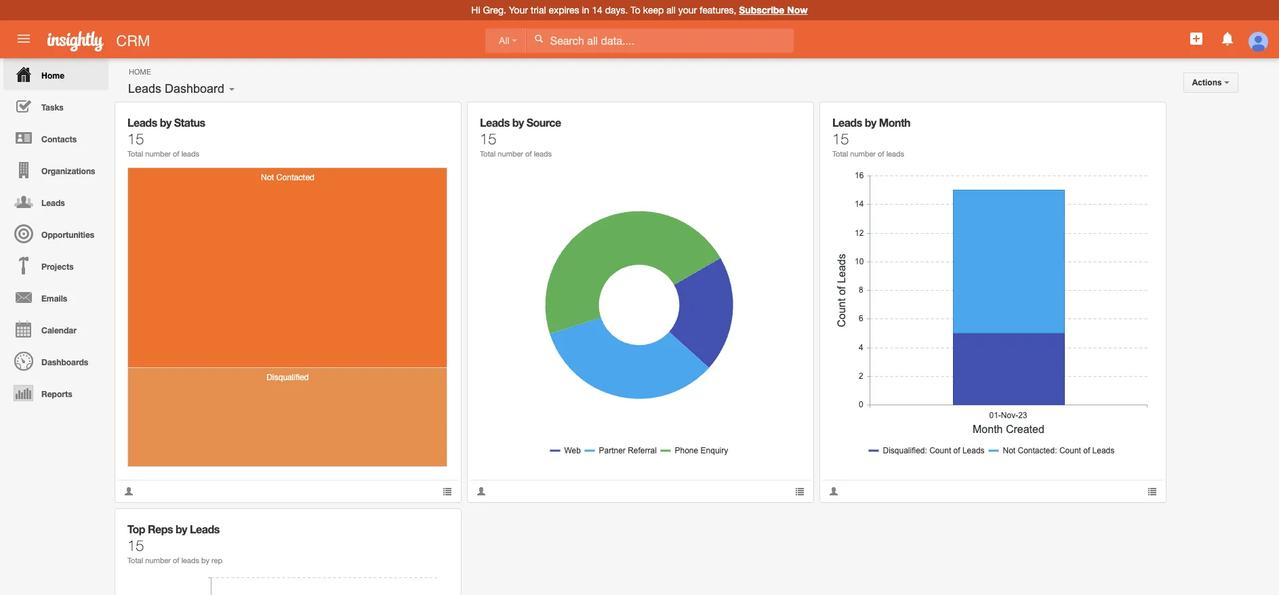 Task type: locate. For each thing, give the bounding box(es) containing it.
by
[[160, 116, 171, 129], [512, 116, 524, 129], [865, 116, 877, 129], [176, 523, 187, 536], [201, 557, 210, 565]]

by left source
[[512, 116, 524, 129]]

navigation
[[0, 58, 109, 409]]

0 horizontal spatial wrench image
[[786, 112, 795, 121]]

0 horizontal spatial user image
[[124, 487, 134, 496]]

of inside the leads by month 15 total number of leads
[[878, 150, 885, 158]]

calendar
[[41, 326, 77, 336]]

total inside the leads by month 15 total number of leads
[[833, 150, 849, 158]]

leads
[[128, 82, 161, 96], [127, 116, 157, 129], [480, 116, 510, 129], [833, 116, 862, 129], [41, 198, 65, 208], [190, 523, 220, 536]]

by right reps
[[176, 523, 187, 536]]

1 vertical spatial wrench image
[[433, 519, 443, 528]]

your
[[509, 5, 528, 16]]

wrench image for leads by source
[[786, 112, 795, 121]]

month
[[879, 116, 911, 129]]

1 wrench image from the left
[[786, 112, 795, 121]]

leads for leads by month 15 total number of leads
[[833, 116, 862, 129]]

number down the leads by month link
[[851, 150, 876, 158]]

list image
[[796, 487, 805, 496], [1148, 487, 1158, 496]]

leads for source
[[534, 150, 552, 158]]

leads inside leads by source 15 total number of leads
[[534, 150, 552, 158]]

emails link
[[3, 281, 109, 313]]

user image
[[124, 487, 134, 496], [829, 487, 839, 496]]

leads by source 15 total number of leads
[[480, 116, 561, 158]]

number inside the leads by month 15 total number of leads
[[851, 150, 876, 158]]

contacts
[[41, 134, 77, 144]]

wrench image
[[433, 112, 443, 121], [433, 519, 443, 528]]

hi
[[472, 5, 481, 16]]

15 inside leads by status 15 total number of leads
[[127, 130, 144, 148]]

total down top
[[127, 557, 143, 565]]

1 user image from the left
[[124, 487, 134, 496]]

leads inside navigation
[[41, 198, 65, 208]]

leads inside the leads by month 15 total number of leads
[[833, 116, 862, 129]]

total for leads by status
[[127, 150, 143, 158]]

leads left "month"
[[833, 116, 862, 129]]

leads left source
[[480, 116, 510, 129]]

tasks link
[[3, 90, 109, 122]]

of for status
[[173, 150, 179, 158]]

wrench image
[[786, 112, 795, 121], [1138, 112, 1148, 121]]

by inside the leads by month 15 total number of leads
[[865, 116, 877, 129]]

wrench image for leads by month
[[1138, 112, 1148, 121]]

total down leads by status link at the left top of page
[[127, 150, 143, 158]]

leads by month 15 total number of leads
[[833, 116, 911, 158]]

status
[[174, 116, 205, 129]]

list image
[[443, 487, 452, 496]]

leads inside the leads by month 15 total number of leads
[[887, 150, 905, 158]]

leads down source
[[534, 150, 552, 158]]

number inside leads by source 15 total number of leads
[[498, 150, 524, 158]]

of down leads by source link
[[526, 150, 532, 158]]

home up tasks link
[[41, 71, 64, 81]]

leads for leads
[[41, 198, 65, 208]]

projects
[[41, 262, 74, 272]]

by left status
[[160, 116, 171, 129]]

leads down status
[[182, 150, 199, 158]]

of
[[173, 150, 179, 158], [526, 150, 532, 158], [878, 150, 885, 158], [173, 557, 179, 565]]

leads left status
[[127, 116, 157, 129]]

by left rep
[[201, 557, 210, 565]]

15 down leads by status link at the left top of page
[[127, 130, 144, 148]]

leads left rep
[[182, 557, 199, 565]]

total down leads by source link
[[480, 150, 496, 158]]

15 inside the leads by month 15 total number of leads
[[833, 130, 849, 148]]

1 horizontal spatial list image
[[1148, 487, 1158, 496]]

source
[[527, 116, 561, 129]]

leads inside leads by status 15 total number of leads
[[127, 116, 157, 129]]

total
[[127, 150, 143, 158], [480, 150, 496, 158], [833, 150, 849, 158], [127, 557, 143, 565]]

2 wrench image from the left
[[1138, 112, 1148, 121]]

leads up leads by status link at the left top of page
[[128, 82, 161, 96]]

number down reps
[[145, 557, 171, 565]]

by inside leads by source 15 total number of leads
[[512, 116, 524, 129]]

number down leads by source link
[[498, 150, 524, 158]]

number inside leads by status 15 total number of leads
[[145, 150, 171, 158]]

top
[[127, 523, 145, 536]]

rep
[[212, 557, 222, 565]]

0 vertical spatial wrench image
[[433, 112, 443, 121]]

leads down "month"
[[887, 150, 905, 158]]

home
[[129, 68, 151, 76], [41, 71, 64, 81]]

greg.
[[483, 5, 507, 16]]

of for month
[[878, 150, 885, 158]]

to
[[631, 5, 641, 16]]

projects link
[[3, 250, 109, 281]]

leads for status
[[182, 150, 199, 158]]

reports
[[41, 389, 72, 399]]

leads inside leads by status 15 total number of leads
[[182, 150, 199, 158]]

15 inside top reps by leads 15 total number of leads by rep
[[127, 537, 144, 555]]

2 wrench image from the top
[[433, 519, 443, 528]]

total for leads by source
[[480, 150, 496, 158]]

number
[[145, 150, 171, 158], [498, 150, 524, 158], [851, 150, 876, 158], [145, 557, 171, 565]]

1 horizontal spatial user image
[[829, 487, 839, 496]]

home down 'crm'
[[129, 68, 151, 76]]

leads up rep
[[190, 523, 220, 536]]

1 wrench image from the top
[[433, 112, 443, 121]]

days.
[[605, 5, 628, 16]]

contacts link
[[3, 122, 109, 154]]

leads by status 15 total number of leads
[[127, 116, 205, 158]]

15
[[127, 130, 144, 148], [480, 130, 497, 148], [833, 130, 849, 148], [127, 537, 144, 555]]

of inside leads by source 15 total number of leads
[[526, 150, 532, 158]]

all
[[667, 5, 676, 16]]

leads
[[182, 150, 199, 158], [534, 150, 552, 158], [887, 150, 905, 158], [182, 557, 199, 565]]

by for status
[[160, 116, 171, 129]]

15 down the leads by month link
[[833, 130, 849, 148]]

of for source
[[526, 150, 532, 158]]

notifications image
[[1220, 31, 1236, 47]]

2 list image from the left
[[1148, 487, 1158, 496]]

of inside leads by status 15 total number of leads
[[173, 150, 179, 158]]

leads inside top reps by leads 15 total number of leads by rep
[[182, 557, 199, 565]]

leads up opportunities link
[[41, 198, 65, 208]]

15 down leads by source link
[[480, 130, 497, 148]]

0 horizontal spatial home
[[41, 71, 64, 81]]

dashboards
[[41, 357, 88, 368]]

15 down top
[[127, 537, 144, 555]]

total down the leads by month link
[[833, 150, 849, 158]]

leads inside leads by source 15 total number of leads
[[480, 116, 510, 129]]

2 user image from the left
[[829, 487, 839, 496]]

all link
[[486, 28, 527, 53]]

user image for leads by month
[[829, 487, 839, 496]]

leads inside button
[[128, 82, 161, 96]]

1 horizontal spatial wrench image
[[1138, 112, 1148, 121]]

of down the leads by month link
[[878, 150, 885, 158]]

15 inside leads by source 15 total number of leads
[[480, 130, 497, 148]]

0 horizontal spatial list image
[[796, 487, 805, 496]]

number down leads by status link at the left top of page
[[145, 150, 171, 158]]

dashboard
[[165, 82, 225, 96]]

subscribe
[[739, 4, 785, 16]]

by inside leads by status 15 total number of leads
[[160, 116, 171, 129]]

all
[[499, 35, 510, 46]]

actions button
[[1184, 73, 1239, 93]]

total inside leads by source 15 total number of leads
[[480, 150, 496, 158]]

leads for leads by status 15 total number of leads
[[127, 116, 157, 129]]

total inside leads by status 15 total number of leads
[[127, 150, 143, 158]]

15 for leads by status
[[127, 130, 144, 148]]

by left "month"
[[865, 116, 877, 129]]

of down top reps by leads link
[[173, 557, 179, 565]]

1 list image from the left
[[796, 487, 805, 496]]

of down leads by status link at the left top of page
[[173, 150, 179, 158]]



Task type: describe. For each thing, give the bounding box(es) containing it.
organizations link
[[3, 154, 109, 186]]

home link
[[3, 58, 109, 90]]

contacted
[[276, 173, 315, 183]]

leads link
[[3, 186, 109, 218]]

not
[[261, 173, 274, 183]]

list image for month
[[1148, 487, 1158, 496]]

14
[[592, 5, 603, 16]]

keep
[[643, 5, 664, 16]]

total inside top reps by leads 15 total number of leads by rep
[[127, 557, 143, 565]]

trial
[[531, 5, 546, 16]]

disqualified
[[267, 373, 309, 382]]

Search all data.... text field
[[527, 28, 794, 53]]

leads by month link
[[833, 116, 911, 129]]

1 horizontal spatial home
[[129, 68, 151, 76]]

top reps by leads link
[[127, 523, 220, 536]]

user image for leads by status
[[124, 487, 134, 496]]

total for leads by month
[[833, 150, 849, 158]]

15 for leads by month
[[833, 130, 849, 148]]

leads by source link
[[480, 116, 561, 129]]

leads for leads dashboard
[[128, 82, 161, 96]]

features,
[[700, 5, 737, 16]]

crm
[[116, 33, 150, 50]]

leads dashboard button
[[123, 79, 229, 99]]

in
[[582, 5, 590, 16]]

by for month
[[865, 116, 877, 129]]

by for source
[[512, 116, 524, 129]]

navigation containing home
[[0, 58, 109, 409]]

tasks
[[41, 102, 64, 113]]

calendar link
[[3, 313, 109, 345]]

opportunities
[[41, 230, 94, 240]]

reports link
[[3, 377, 109, 409]]

emails
[[41, 294, 67, 304]]

leads dashboard
[[128, 82, 225, 96]]

leads for month
[[887, 150, 905, 158]]

number for source
[[498, 150, 524, 158]]

number for status
[[145, 150, 171, 158]]

home inside navigation
[[41, 71, 64, 81]]

reps
[[148, 523, 173, 536]]

subscribe now link
[[739, 4, 808, 16]]

leads by status link
[[127, 116, 205, 129]]

your
[[679, 5, 697, 16]]

white image
[[534, 34, 544, 43]]

leads inside top reps by leads 15 total number of leads by rep
[[190, 523, 220, 536]]

expires
[[549, 5, 580, 16]]

list image for source
[[796, 487, 805, 496]]

of inside top reps by leads 15 total number of leads by rep
[[173, 557, 179, 565]]

now
[[788, 4, 808, 16]]

opportunities link
[[3, 218, 109, 250]]

organizations
[[41, 166, 95, 176]]

dashboards link
[[3, 345, 109, 377]]

not contacted
[[261, 173, 315, 183]]

number for month
[[851, 150, 876, 158]]

actions
[[1193, 78, 1225, 87]]

top reps by leads 15 total number of leads by rep
[[127, 523, 222, 565]]

wrench image for leads
[[433, 519, 443, 528]]

number inside top reps by leads 15 total number of leads by rep
[[145, 557, 171, 565]]

user image
[[477, 487, 486, 496]]

leads for leads by source 15 total number of leads
[[480, 116, 510, 129]]

15 for leads by source
[[480, 130, 497, 148]]

hi greg. your trial expires in 14 days. to keep all your features, subscribe now
[[472, 4, 808, 16]]

wrench image for 15
[[433, 112, 443, 121]]



Task type: vqa. For each thing, say whether or not it's contained in the screenshot.
actions button
yes



